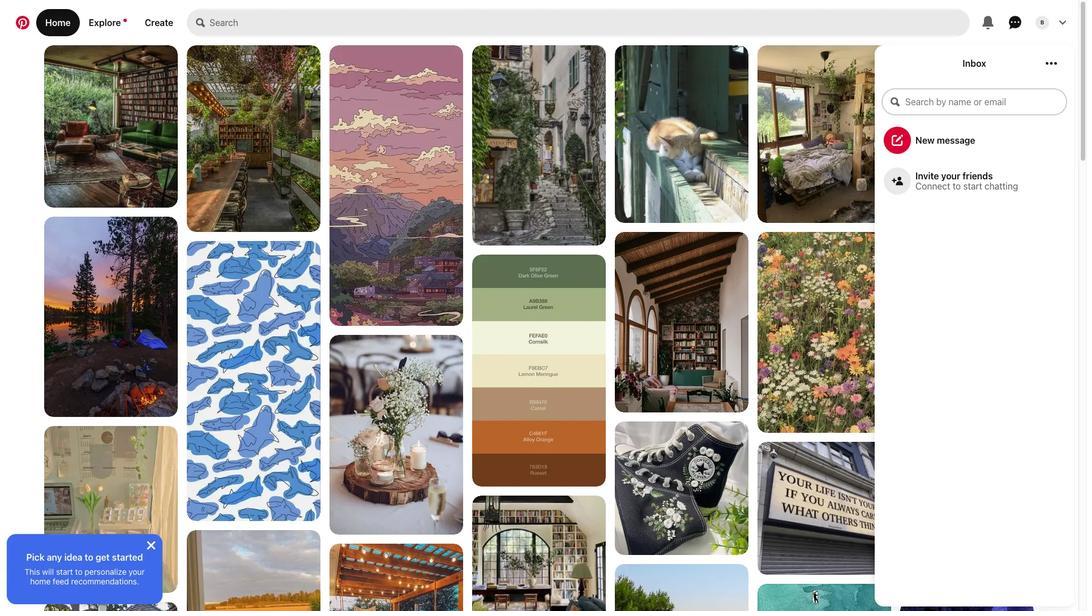 Task type: describe. For each thing, give the bounding box(es) containing it.
invite
[[916, 171, 939, 181]]

will
[[42, 568, 54, 577]]

Search text field
[[210, 9, 970, 36]]

home
[[45, 18, 71, 28]]

brad klo image
[[1036, 16, 1050, 29]]

this contains an image of: alette - 7: promises image
[[44, 603, 178, 612]]

the grounds of alexandria image
[[187, 45, 321, 232]]

new message button
[[875, 122, 1074, 159]]

0 horizontal spatial this contains an image of: image
[[44, 426, 178, 594]]

notifications image
[[123, 19, 127, 22]]

main content containing inbox
[[0, 0, 1079, 612]]

get
[[96, 553, 110, 563]]

1 horizontal spatial this contains an image of: image
[[187, 241, 321, 530]]

this contains an image of: fields // charcoal — by hope johnson image
[[615, 232, 749, 413]]

inbox
[[963, 58, 987, 69]]

your inside the invite your friends connect to start chatting
[[942, 171, 961, 181]]

rustic southwestern style outdoor living space image
[[901, 45, 1034, 245]]

pick any idea to get started this will start to personalize your home feed recommendations.
[[25, 553, 145, 587]]

1 vertical spatial to
[[85, 553, 93, 563]]

this contains: color combination with sage green image
[[472, 255, 606, 487]]

friends
[[963, 171, 993, 181]]

to inside the invite your friends connect to start chatting
[[953, 181, 961, 191]]

embroidered converse/converse custom flower embroidery /bridal - etsy turkey image
[[615, 422, 749, 556]]

this contains an image of: teqryouapart image
[[758, 45, 892, 223]]

this contains an image of: the perfect world. welcome \o/ image
[[615, 45, 749, 223]]

invite your friends connect to start chatting
[[916, 171, 1019, 191]]

this contains an image of: 24martie image
[[758, 442, 892, 576]]

this contains an image of: lake tahoe's least crowded and most photogenic campsite image
[[44, 217, 178, 417]]

search icon image
[[196, 18, 205, 27]]

connect
[[916, 181, 951, 191]]

this contains an image of: a relaxed garden soiree wedding in kiama - modern wedding image
[[330, 335, 463, 535]]

this contains an image of: my kemetic dreams image
[[44, 45, 178, 209]]

new
[[916, 135, 935, 146]]



Task type: locate. For each thing, give the bounding box(es) containing it.
0 horizontal spatial start
[[56, 568, 73, 577]]

2 vertical spatial to
[[75, 568, 82, 577]]

pick
[[26, 553, 45, 563]]

2 horizontal spatial this contains an image of: image
[[901, 602, 1034, 612]]

message
[[937, 135, 976, 146]]

1 vertical spatial your
[[129, 568, 145, 577]]

your down started
[[129, 568, 145, 577]]

to left 'get'
[[85, 553, 93, 563]]

this contains an image of: 5 scroll stoppers image
[[472, 496, 606, 612]]

chatting
[[985, 181, 1019, 191]]

start left chatting
[[964, 181, 983, 191]]

home link
[[36, 9, 80, 36]]

feed
[[53, 577, 69, 587]]

this contains an image of: diy porch swing image
[[330, 544, 463, 612]]

start inside pick any idea to get started this will start to personalize your home feed recommendations.
[[56, 568, 73, 577]]

start inside the invite your friends connect to start chatting
[[964, 181, 983, 191]]

list
[[0, 45, 1079, 612]]

this contains an image of: instagram/wattpad: @signoraelsa image
[[187, 531, 321, 612]]

your inside pick any idea to get started this will start to personalize your home feed recommendations.
[[129, 568, 145, 577]]

to left friends
[[953, 181, 961, 191]]

this contains an image of: vertical gardens can be installed both indoors and outdoors. they can be constructed using a variety image
[[758, 232, 892, 433]]

invite your friends image
[[892, 176, 903, 187]]

idea
[[64, 553, 82, 563]]

explore link
[[80, 9, 136, 36]]

start
[[964, 181, 983, 191], [56, 568, 73, 577]]

2 horizontal spatial to
[[953, 181, 961, 191]]

this contains an image of: pin by jo on fondos | landscape wallpaper, scenery wallpaper, anime scenery wallpaper image
[[330, 45, 463, 379]]

compose new message image
[[892, 135, 903, 146]]

apr 27, 2020 - waiting, archival art print - 5x7" and 12x18" - limited edition fine art print made from a watercolor painting. when most people think of surfing they think of wave riding. while that is the best part of it - the majority of a surfer's time in the water is waiting and paddling. there is a lot of waiting - when the su… image
[[758, 585, 892, 612]]

any
[[47, 553, 62, 563]]

home
[[30, 577, 51, 587]]

0 horizontal spatial your
[[129, 568, 145, 577]]

1 horizontal spatial to
[[85, 553, 93, 563]]

main content
[[0, 0, 1079, 612]]

0 horizontal spatial to
[[75, 568, 82, 577]]

this
[[25, 568, 40, 577]]

explore
[[89, 18, 121, 28]]

0 vertical spatial to
[[953, 181, 961, 191]]

0 vertical spatial start
[[964, 181, 983, 191]]

personalize
[[85, 568, 127, 577]]

new message
[[916, 135, 976, 146]]

start right will
[[56, 568, 73, 577]]

0 vertical spatial your
[[942, 171, 961, 181]]

1 horizontal spatial your
[[942, 171, 961, 181]]

create link
[[136, 9, 182, 36]]

travel | the golden girl | jess keys, travel goals, travel inspiration, travel guide, vacation, vacation ideas, getaway, bucket list, wanderlust, luxury, resort, dream destination, beach, mountains, on the road, adventure image
[[472, 45, 606, 247]]

recommendations.
[[71, 577, 139, 587]]

1 vertical spatial start
[[56, 568, 73, 577]]

this contains an image of: image
[[187, 241, 321, 530], [44, 426, 178, 594], [901, 602, 1034, 612]]

to
[[953, 181, 961, 191], [85, 553, 93, 563], [75, 568, 82, 577]]

this contains an image of: capri, italy image
[[615, 565, 749, 612]]

your
[[942, 171, 961, 181], [129, 568, 145, 577]]

started
[[112, 553, 143, 563]]

create
[[145, 18, 173, 28]]

1 horizontal spatial start
[[964, 181, 983, 191]]

to down idea
[[75, 568, 82, 577]]

Contacts Search Field search field
[[882, 88, 1068, 116]]

your right invite at right top
[[942, 171, 961, 181]]



Task type: vqa. For each thing, say whether or not it's contained in the screenshot.
the middle to
yes



